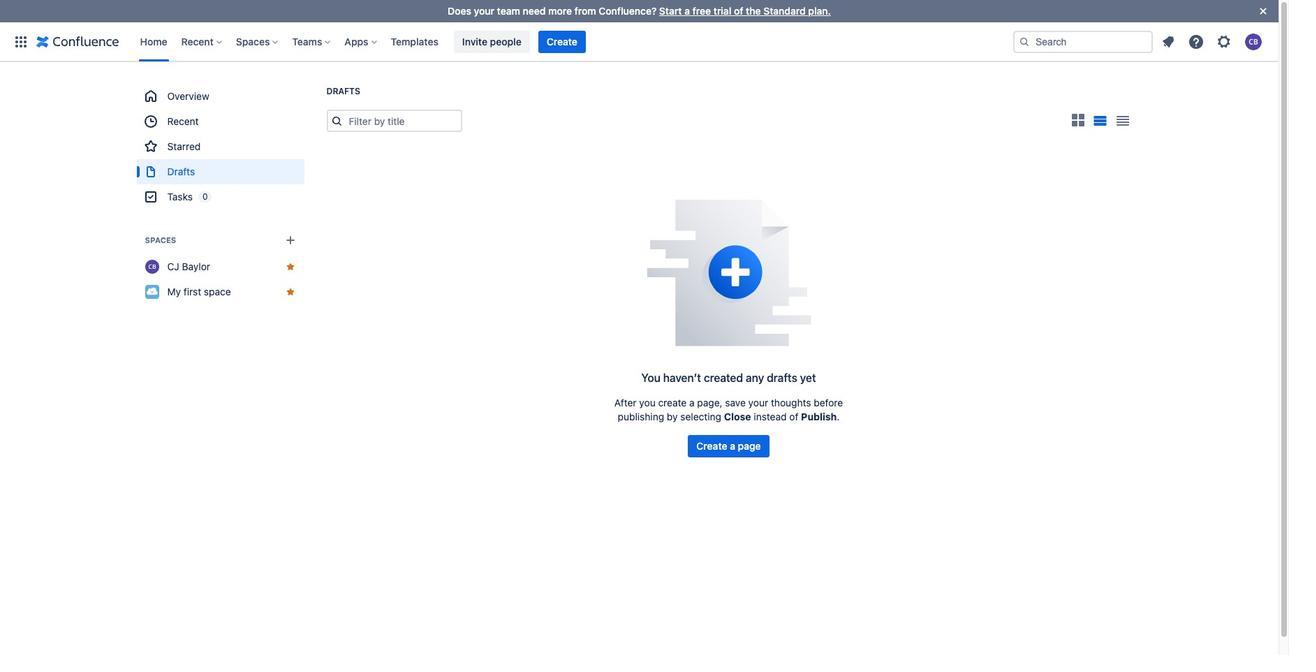 Task type: locate. For each thing, give the bounding box(es) containing it.
templates link
[[387, 30, 443, 53]]

0 vertical spatial spaces
[[236, 35, 270, 47]]

notification icon image
[[1160, 33, 1177, 50]]

invite
[[462, 35, 488, 47]]

recent right the home
[[181, 35, 214, 47]]

0 vertical spatial recent
[[181, 35, 214, 47]]

does your team need more from confluence? start a free trial of the standard plan.
[[448, 5, 831, 17]]

1 horizontal spatial create
[[697, 440, 728, 452]]

your left team
[[474, 5, 495, 17]]

1 vertical spatial of
[[790, 411, 799, 423]]

a left page
[[730, 440, 736, 452]]

0 horizontal spatial drafts
[[167, 166, 195, 177]]

of
[[734, 5, 744, 17], [790, 411, 799, 423]]

create
[[547, 35, 578, 47], [697, 440, 728, 452]]

list image
[[1094, 116, 1107, 126]]

page
[[738, 440, 761, 452]]

confluence image
[[36, 33, 119, 50], [36, 33, 119, 50]]

0 vertical spatial your
[[474, 5, 495, 17]]

drafts link
[[137, 159, 304, 184]]

spaces up cj
[[145, 235, 176, 245]]

create down more
[[547, 35, 578, 47]]

0 vertical spatial drafts
[[327, 86, 360, 96]]

apps button
[[341, 30, 383, 53]]

2 vertical spatial a
[[730, 440, 736, 452]]

a
[[685, 5, 690, 17], [690, 397, 695, 409], [730, 440, 736, 452]]

your
[[474, 5, 495, 17], [749, 397, 769, 409]]

unstar this space image
[[285, 261, 296, 272]]

1 vertical spatial create
[[697, 440, 728, 452]]

1 vertical spatial drafts
[[167, 166, 195, 177]]

1 horizontal spatial of
[[790, 411, 799, 423]]

0 horizontal spatial your
[[474, 5, 495, 17]]

0 horizontal spatial spaces
[[145, 235, 176, 245]]

invite people
[[462, 35, 522, 47]]

trial
[[714, 5, 732, 17]]

spaces right recent dropdown button
[[236, 35, 270, 47]]

my first space
[[167, 286, 231, 298]]

Filter by title field
[[345, 111, 461, 131]]

create a page link
[[688, 435, 770, 458]]

before
[[814, 397, 843, 409]]

the
[[746, 5, 761, 17]]

0
[[203, 191, 208, 202]]

drafts down apps
[[327, 86, 360, 96]]

a up selecting
[[690, 397, 695, 409]]

of down thoughts
[[790, 411, 799, 423]]

by
[[667, 411, 678, 423]]

teams
[[292, 35, 322, 47]]

spaces button
[[232, 30, 284, 53]]

settings icon image
[[1216, 33, 1233, 50]]

search image
[[1019, 36, 1030, 47]]

selecting
[[681, 411, 722, 423]]

recent up starred
[[167, 115, 199, 127]]

your up instead
[[749, 397, 769, 409]]

banner
[[0, 22, 1279, 61]]

recent inside dropdown button
[[181, 35, 214, 47]]

1 horizontal spatial your
[[749, 397, 769, 409]]

after you create a page, save your thoughts before publishing by selecting
[[615, 397, 843, 423]]

overview link
[[137, 84, 304, 109]]

drafts
[[327, 86, 360, 96], [167, 166, 195, 177]]

create inside global element
[[547, 35, 578, 47]]

0 horizontal spatial of
[[734, 5, 744, 17]]

1 vertical spatial spaces
[[145, 235, 176, 245]]

1 vertical spatial your
[[749, 397, 769, 409]]

people
[[490, 35, 522, 47]]

1 vertical spatial a
[[690, 397, 695, 409]]

global element
[[8, 22, 1014, 61]]

more
[[548, 5, 572, 17]]

need
[[523, 5, 546, 17]]

created
[[704, 372, 743, 384]]

0 vertical spatial a
[[685, 5, 690, 17]]

of left the
[[734, 5, 744, 17]]

after
[[615, 397, 637, 409]]

my first space link
[[137, 279, 304, 305]]

1 vertical spatial recent
[[167, 115, 199, 127]]

spaces
[[236, 35, 270, 47], [145, 235, 176, 245]]

1 horizontal spatial spaces
[[236, 35, 270, 47]]

create for create
[[547, 35, 578, 47]]

a left free
[[685, 5, 690, 17]]

drafts inside group
[[167, 166, 195, 177]]

yet
[[800, 372, 816, 384]]

0 horizontal spatial create
[[547, 35, 578, 47]]

you
[[642, 372, 661, 384]]

create for create a page
[[697, 440, 728, 452]]

from
[[575, 5, 596, 17]]

save
[[725, 397, 746, 409]]

recent
[[181, 35, 214, 47], [167, 115, 199, 127]]

0 vertical spatial create
[[547, 35, 578, 47]]

group
[[137, 84, 304, 210]]

drafts up tasks
[[167, 166, 195, 177]]

starred
[[167, 140, 201, 152]]

create down selecting
[[697, 440, 728, 452]]



Task type: vqa. For each thing, say whether or not it's contained in the screenshot.
'FILTER RULES' group
no



Task type: describe. For each thing, give the bounding box(es) containing it.
your inside after you create a page, save your thoughts before publishing by selecting
[[749, 397, 769, 409]]

appswitcher icon image
[[13, 33, 29, 50]]

templates
[[391, 35, 439, 47]]

publishing
[[618, 411, 664, 423]]

a inside after you create a page, save your thoughts before publishing by selecting
[[690, 397, 695, 409]]

overview
[[167, 90, 209, 102]]

compact list image
[[1115, 112, 1131, 129]]

home
[[140, 35, 167, 47]]

close instead of publish .
[[724, 411, 840, 423]]

create
[[658, 397, 687, 409]]

invite people button
[[454, 30, 530, 53]]

Search field
[[1014, 30, 1153, 53]]

you haven't created any drafts yet
[[642, 372, 816, 384]]

teams button
[[288, 30, 336, 53]]

0 vertical spatial of
[[734, 5, 744, 17]]

unstar this space image
[[285, 286, 296, 298]]

does
[[448, 5, 472, 17]]

your profile and preferences image
[[1246, 33, 1262, 50]]

help icon image
[[1188, 33, 1205, 50]]

start
[[659, 5, 682, 17]]

group containing overview
[[137, 84, 304, 210]]

create a page
[[697, 440, 761, 452]]

free
[[693, 5, 711, 17]]

cj
[[167, 261, 179, 272]]

baylor
[[182, 261, 210, 272]]

you
[[640, 397, 656, 409]]

close
[[724, 411, 751, 423]]

starred link
[[137, 134, 304, 159]]

home link
[[136, 30, 172, 53]]

plan.
[[809, 5, 831, 17]]

cj baylor link
[[137, 254, 304, 279]]

instead
[[754, 411, 787, 423]]

first
[[184, 286, 201, 298]]

team
[[497, 5, 520, 17]]

cards image
[[1070, 112, 1087, 128]]

create a space image
[[282, 232, 299, 249]]

start a free trial of the standard plan. link
[[659, 5, 831, 17]]

apps
[[345, 35, 369, 47]]

close image
[[1255, 3, 1272, 20]]

page,
[[698, 397, 723, 409]]

recent link
[[137, 109, 304, 134]]

1 horizontal spatial drafts
[[327, 86, 360, 96]]

recent inside group
[[167, 115, 199, 127]]

any
[[746, 372, 764, 384]]

spaces inside popup button
[[236, 35, 270, 47]]

cj baylor
[[167, 261, 210, 272]]

my
[[167, 286, 181, 298]]

publish
[[801, 411, 837, 423]]

drafts
[[767, 372, 798, 384]]

.
[[837, 411, 840, 423]]

recent button
[[177, 30, 228, 53]]

thoughts
[[771, 397, 811, 409]]

tasks
[[167, 191, 193, 203]]

haven't
[[663, 372, 701, 384]]

standard
[[764, 5, 806, 17]]

confluence?
[[599, 5, 657, 17]]

space
[[204, 286, 231, 298]]

banner containing home
[[0, 22, 1279, 61]]

create link
[[538, 30, 586, 53]]



